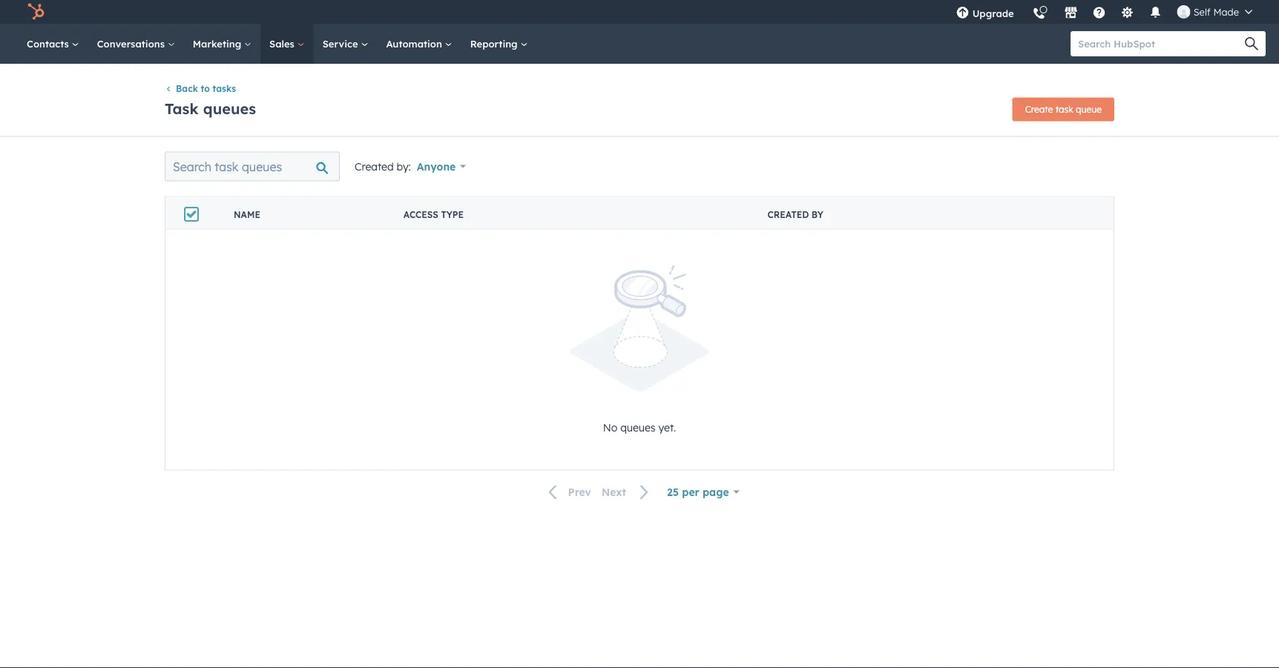 Task type: describe. For each thing, give the bounding box(es) containing it.
settings link
[[1112, 0, 1143, 24]]

pagination navigation
[[540, 482, 658, 502]]

Search HubSpot search field
[[1071, 31, 1252, 56]]

back to tasks link
[[165, 83, 236, 94]]

calling icon image
[[1033, 7, 1046, 21]]

settings image
[[1121, 7, 1134, 20]]

made
[[1213, 6, 1239, 18]]

hubspot link
[[18, 3, 56, 21]]

conversations
[[97, 37, 168, 50]]

notifications button
[[1143, 0, 1168, 24]]

self made button
[[1168, 0, 1261, 24]]

yet.
[[658, 421, 676, 434]]

hubspot image
[[27, 3, 45, 21]]

queues for no
[[620, 421, 656, 434]]

create
[[1025, 104, 1053, 115]]

create task queue
[[1025, 104, 1102, 115]]

contacts link
[[18, 24, 88, 64]]

task
[[1055, 104, 1073, 115]]

self made
[[1193, 6, 1239, 18]]

calling icon button
[[1027, 1, 1052, 23]]

type
[[441, 209, 464, 220]]

created by
[[768, 209, 823, 220]]

reporting link
[[461, 24, 537, 64]]

by:
[[397, 160, 411, 173]]

next button
[[596, 483, 658, 502]]

access
[[403, 209, 438, 220]]

help button
[[1087, 0, 1112, 24]]

prev button
[[540, 483, 596, 502]]

service link
[[314, 24, 377, 64]]

no queues yet. alert
[[183, 265, 1096, 434]]

back to tasks
[[176, 83, 236, 94]]

25
[[667, 486, 679, 499]]

upgrade
[[972, 7, 1014, 19]]

upgrade image
[[956, 7, 969, 20]]

25 per page button
[[667, 482, 739, 503]]

anyone button
[[417, 156, 466, 177]]

created by:
[[355, 160, 411, 173]]



Task type: vqa. For each thing, say whether or not it's contained in the screenshot.
Ruby Anderson image
yes



Task type: locate. For each thing, give the bounding box(es) containing it.
access type
[[403, 209, 464, 220]]

Search task queues search field
[[165, 152, 340, 181]]

25 per page
[[667, 486, 729, 499]]

created left by
[[768, 209, 809, 220]]

conversations link
[[88, 24, 184, 64]]

queues for task
[[203, 99, 256, 118]]

automation
[[386, 37, 445, 50]]

ruby anderson image
[[1177, 5, 1191, 19]]

name
[[234, 209, 260, 220]]

created for created by
[[768, 209, 809, 220]]

task queues
[[165, 99, 256, 118]]

back
[[176, 83, 198, 94]]

queue
[[1076, 104, 1102, 115]]

marketplaces button
[[1056, 0, 1087, 24]]

0 horizontal spatial created
[[355, 160, 394, 173]]

queues
[[203, 99, 256, 118], [620, 421, 656, 434]]

sales link
[[260, 24, 314, 64]]

queues right no on the bottom
[[620, 421, 656, 434]]

task queues banner
[[165, 93, 1114, 121]]

created left by:
[[355, 160, 394, 173]]

no
[[603, 421, 617, 434]]

queues down tasks
[[203, 99, 256, 118]]

1 vertical spatial queues
[[620, 421, 656, 434]]

self
[[1193, 6, 1211, 18]]

marketing link
[[184, 24, 260, 64]]

by
[[812, 209, 823, 220]]

1 horizontal spatial queues
[[620, 421, 656, 434]]

menu
[[947, 0, 1261, 29]]

0 horizontal spatial queues
[[203, 99, 256, 118]]

menu containing self made
[[947, 0, 1261, 29]]

tasks
[[213, 83, 236, 94]]

anyone
[[417, 160, 456, 173]]

to
[[201, 83, 210, 94]]

0 vertical spatial created
[[355, 160, 394, 173]]

service
[[322, 37, 361, 50]]

per
[[682, 486, 699, 499]]

next
[[602, 486, 626, 499]]

task
[[165, 99, 199, 118]]

created for created by:
[[355, 160, 394, 173]]

prev
[[568, 486, 591, 499]]

0 vertical spatial queues
[[203, 99, 256, 118]]

contacts
[[27, 37, 72, 50]]

search button
[[1237, 31, 1266, 56]]

page
[[703, 486, 729, 499]]

reporting
[[470, 37, 520, 50]]

created
[[355, 160, 394, 173], [768, 209, 809, 220]]

create task queue link
[[1012, 97, 1114, 121]]

notifications image
[[1149, 7, 1162, 20]]

queues inside banner
[[203, 99, 256, 118]]

1 horizontal spatial created
[[768, 209, 809, 220]]

help image
[[1093, 7, 1106, 20]]

queues inside alert
[[620, 421, 656, 434]]

no queues yet.
[[603, 421, 676, 434]]

search image
[[1245, 37, 1258, 50]]

sales
[[269, 37, 297, 50]]

1 vertical spatial created
[[768, 209, 809, 220]]

automation link
[[377, 24, 461, 64]]

marketing
[[193, 37, 244, 50]]

marketplaces image
[[1064, 7, 1078, 20]]



